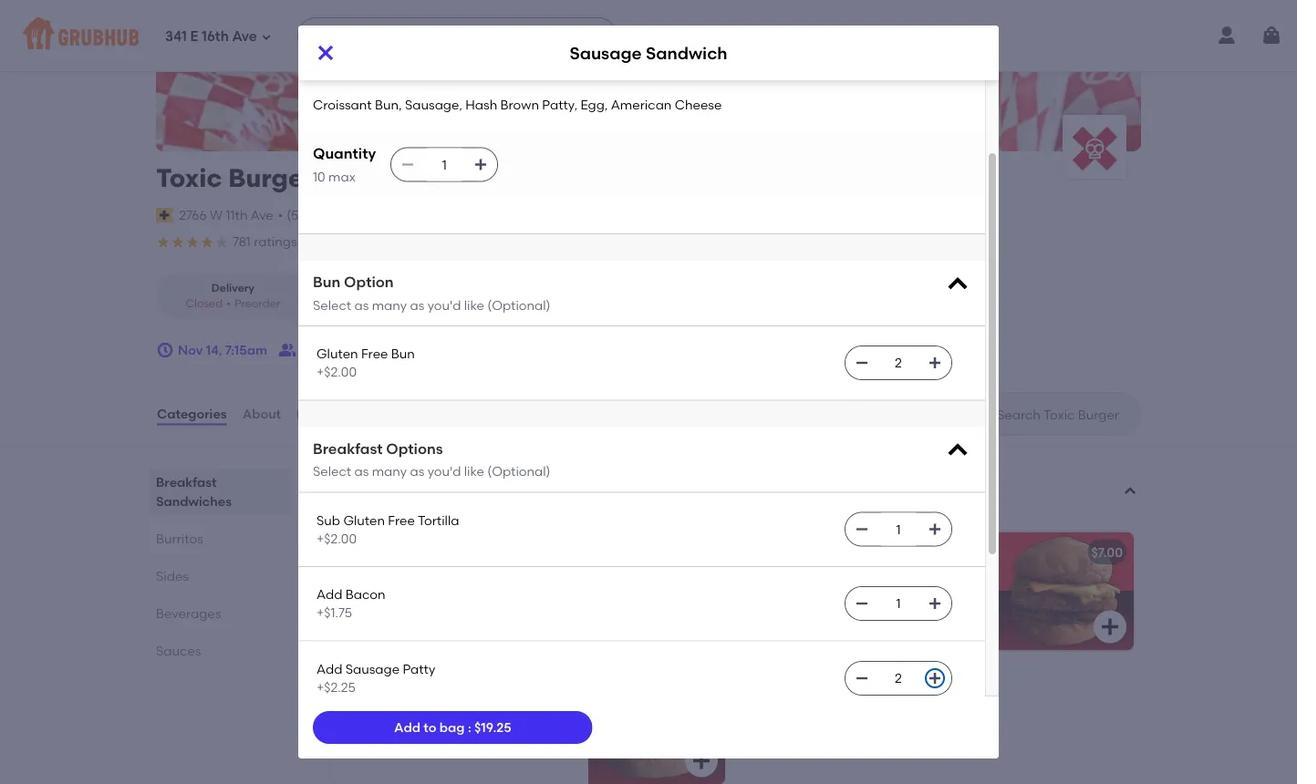 Task type: describe. For each thing, give the bounding box(es) containing it.
croissant for bacon sandwich
[[751, 570, 810, 586]]

+$1.75
[[317, 606, 352, 621]]

american inside croissant bun, hash brown patty, egg, american cheese
[[372, 723, 433, 739]]

as up sub gluten free tortilla +$2.00
[[354, 464, 369, 480]]

pickup 2.3 mi
[[374, 281, 410, 310]]

people icon image
[[278, 341, 297, 360]]

nov 14, 7:15am button
[[156, 334, 267, 367]]

many for option
[[372, 298, 407, 313]]

&
[[370, 679, 379, 694]]

7:15am
[[225, 343, 267, 358]]

order inside button
[[374, 343, 407, 358]]

as down options
[[410, 464, 425, 480]]

bun, up quantity
[[375, 98, 402, 113]]

10
[[313, 169, 325, 185]]

egg, inside croissant bun, smoked bacon, hash brown patty, egg, american cheese
[[831, 589, 858, 604]]

cheese inside croissant bun, smoked bacon, hash brown patty, egg, american cheese
[[925, 589, 972, 604]]

croissant for sausage sandwich
[[342, 570, 401, 586]]

1 horizontal spatial order
[[616, 236, 644, 249]]

sides tab
[[156, 567, 284, 586]]

categories button
[[156, 381, 228, 447]]

93
[[411, 234, 426, 250]]

quantity 10 max
[[313, 145, 376, 185]]

add for add bacon +$1.75
[[317, 587, 342, 603]]

add for add sausage patty +$2.25
[[317, 662, 342, 677]]

sandwiches inside 'button'
[[426, 470, 542, 493]]

categories
[[157, 406, 227, 422]]

input item quantity number field for quantity
[[424, 149, 465, 182]]

781 ratings
[[233, 234, 297, 250]]

sandwiches inside tab
[[156, 494, 232, 509]]

0 vertical spatial croissant bun, sausage, hash brown patty, egg, american cheese
[[313, 98, 722, 113]]

+$2.00 inside gluten free bun +$2.00
[[317, 365, 357, 381]]

egg, inside croissant bun, hash brown patty, egg, american cheese
[[342, 723, 369, 739]]

16th
[[202, 28, 229, 45]]

correct order
[[572, 236, 644, 249]]

american down main navigation 'navigation'
[[611, 98, 672, 113]]

brown inside croissant bun, sausage, hash brown patty, egg, american cheese
[[342, 589, 381, 604]]

patty
[[403, 662, 435, 677]]

svg image inside nov 14, 7:15am button
[[156, 341, 174, 360]]

egg & cheese sandwich image
[[588, 666, 725, 785]]

toxic burger
[[156, 163, 314, 193]]

sauces
[[156, 643, 201, 659]]

preorder
[[234, 297, 280, 310]]

egg, inside croissant bun, sausage, hash brown patty, egg, american cheese
[[422, 589, 450, 604]]

sauces tab
[[156, 641, 284, 661]]

2.3
[[376, 297, 391, 310]]

(541)
[[287, 207, 315, 223]]

burger
[[228, 163, 314, 193]]

add sausage patty +$2.25
[[317, 662, 435, 696]]

brown inside croissant bun, smoked bacon, hash brown patty, egg, american cheese
[[751, 589, 790, 604]]

gluten free bun +$2.00
[[317, 347, 415, 381]]

hash inside croissant bun, smoked bacon, hash brown patty, egg, american cheese
[[943, 570, 975, 586]]

patty, inside croissant bun, smoked bacon, hash brown patty, egg, american cheese
[[793, 589, 828, 604]]

egg
[[342, 679, 366, 694]]

breakfast inside 'button'
[[328, 470, 422, 493]]

Search Toxic Burger search field
[[995, 406, 1135, 423]]

1 horizontal spatial bacon
[[751, 545, 791, 560]]

bacon,
[[896, 570, 940, 586]]

nov
[[178, 343, 203, 358]]

:
[[468, 720, 471, 736]]

free inside gluten free bun +$2.00
[[361, 347, 388, 362]]

sub
[[317, 513, 340, 528]]

beverages tab
[[156, 604, 284, 623]]

92
[[542, 234, 557, 250]]

bun option select as many as you'd like (optional)
[[313, 274, 551, 313]]

like for breakfast options
[[464, 464, 484, 480]]

smoked
[[843, 570, 893, 586]]

reviews button
[[296, 381, 348, 447]]

american inside croissant bun, smoked bacon, hash brown patty, egg, american cheese
[[861, 589, 922, 604]]

$19.25
[[474, 720, 511, 736]]

bun, for sausage sandwich
[[404, 570, 431, 586]]

select for breakfast
[[313, 464, 351, 480]]

bag
[[440, 720, 465, 736]]

$7.00
[[1092, 545, 1123, 560]]

2766 w 11th ave
[[179, 207, 273, 223]]

sub gluten free tortilla +$2.00
[[317, 513, 459, 547]]

free inside sub gluten free tortilla +$2.00
[[388, 513, 415, 528]]

hash inside croissant bun, hash brown patty, egg, american cheese
[[434, 705, 466, 720]]

good food
[[339, 236, 396, 249]]

add for add to bag : $19.25
[[394, 720, 421, 736]]

1 vertical spatial sausage sandwich
[[342, 545, 462, 560]]

add to bag : $19.25
[[394, 720, 511, 736]]

croissant bun, hash brown patty, egg, american cheese
[[342, 705, 546, 739]]

search icon image
[[968, 403, 990, 425]]

croissant for egg & cheese sandwich
[[342, 705, 401, 720]]

sausage, inside croissant bun, sausage, hash brown patty, egg, american cheese
[[434, 570, 492, 586]]

2766 w 11th ave button
[[178, 205, 274, 225]]

as left "2.3"
[[354, 298, 369, 313]]

0 vertical spatial sausage
[[570, 43, 642, 63]]

4345
[[346, 207, 376, 223]]

0 vertical spatial sausage,
[[405, 98, 463, 113]]

max
[[328, 169, 356, 185]]

delivery closed • preorder
[[186, 281, 280, 310]]

toxic
[[156, 163, 222, 193]]

input item quantity number field for sub gluten free tortilla
[[879, 514, 919, 547]]

sausage sandwich image
[[588, 532, 725, 651]]

breakfast sandwiches button
[[324, 469, 1141, 514]]

like for bun option
[[464, 298, 484, 313]]

on
[[441, 236, 457, 249]]

correct
[[572, 236, 613, 249]]

14,
[[206, 343, 222, 358]]

gluten inside gluten free bun +$2.00
[[317, 347, 358, 362]]



Task type: vqa. For each thing, say whether or not it's contained in the screenshot.
svg icon inside the Nov 14, 7:15am "button"
yes



Task type: locate. For each thing, give the bounding box(es) containing it.
add inside add bacon +$1.75
[[317, 587, 342, 603]]

you'd inside breakfast options select as many as you'd like (optional)
[[428, 464, 461, 480]]

(optional) inside breakfast options select as many as you'd like (optional)
[[487, 464, 551, 480]]

start group order
[[300, 343, 407, 358]]

start
[[300, 343, 331, 358]]

0 vertical spatial gluten
[[317, 347, 358, 362]]

1 vertical spatial croissant bun, sausage, hash brown patty, egg, american cheese
[[342, 570, 564, 604]]

0 vertical spatial bun
[[313, 274, 341, 291]]

add inside the add sausage patty +$2.25
[[317, 662, 342, 677]]

1 you'd from the top
[[428, 298, 461, 313]]

781
[[233, 234, 251, 250]]

bacon down breakfast sandwiches 'button'
[[751, 545, 791, 560]]

ave
[[232, 28, 257, 45], [251, 207, 273, 223]]

bun, for bacon sandwich
[[813, 570, 840, 586]]

breakfast up burritos
[[156, 474, 217, 490]]

select for bun
[[313, 298, 351, 313]]

2 you'd from the top
[[428, 464, 461, 480]]

1 (optional) from the top
[[487, 298, 551, 313]]

2 (optional) from the top
[[487, 464, 551, 480]]

0 vertical spatial select
[[313, 298, 351, 313]]

you'd for options
[[428, 464, 461, 480]]

bun, inside croissant bun, smoked bacon, hash brown patty, egg, american cheese
[[813, 570, 840, 586]]

(optional) inside bun option select as many as you'd like (optional)
[[487, 298, 551, 313]]

sides
[[156, 568, 189, 584]]

hash inside croissant bun, sausage, hash brown patty, egg, american cheese
[[495, 570, 527, 586]]

nov 14, 7:15am
[[178, 343, 267, 358]]

closed
[[186, 297, 223, 310]]

sausage inside the add sausage patty +$2.25
[[346, 662, 400, 677]]

1 horizontal spatial sandwiches
[[426, 470, 542, 493]]

1 horizontal spatial sausage sandwich
[[570, 43, 728, 63]]

1 horizontal spatial bun
[[391, 347, 415, 362]]

bun inside bun option select as many as you'd like (optional)
[[313, 274, 341, 291]]

bun,
[[375, 98, 402, 113], [404, 570, 431, 586], [813, 570, 840, 586], [404, 705, 431, 720]]

e
[[190, 28, 198, 45]]

add bacon +$1.75
[[317, 587, 385, 621]]

breakfast sandwiches inside 'button'
[[328, 470, 542, 493]]

bun down the 'mi'
[[391, 347, 415, 362]]

Input item quantity number field
[[424, 149, 465, 182], [879, 347, 919, 380], [879, 514, 919, 547], [879, 588, 919, 621], [879, 663, 919, 695]]

1 vertical spatial ave
[[251, 207, 273, 223]]

bun
[[313, 274, 341, 291], [391, 347, 415, 362]]

0 vertical spatial order
[[616, 236, 644, 249]]

bun left option
[[313, 274, 341, 291]]

egg, up patty
[[422, 589, 450, 604]]

you'd
[[428, 298, 461, 313], [428, 464, 461, 480]]

w
[[210, 207, 223, 223]]

sausage
[[570, 43, 642, 63], [342, 545, 397, 560], [346, 662, 400, 677]]

order right group
[[374, 343, 407, 358]]

input item quantity number field for add bacon
[[879, 588, 919, 621]]

you'd right the 'mi'
[[428, 298, 461, 313]]

option
[[344, 274, 394, 291]]

croissant
[[313, 98, 372, 113], [342, 570, 401, 586], [751, 570, 810, 586], [342, 705, 401, 720]]

cheese inside croissant bun, hash brown patty, egg, american cheese
[[436, 723, 483, 739]]

0 horizontal spatial bacon
[[346, 587, 385, 603]]

bacon
[[751, 545, 791, 560], [346, 587, 385, 603]]

255-
[[318, 207, 346, 223]]

breakfast sandwiches tab
[[156, 473, 284, 511]]

1 vertical spatial bacon
[[346, 587, 385, 603]]

breakfast sandwiches
[[328, 470, 542, 493], [156, 474, 232, 509]]

many
[[372, 298, 407, 313], [372, 464, 407, 480]]

0 horizontal spatial sandwiches
[[156, 494, 232, 509]]

ave inside button
[[251, 207, 273, 223]]

2 like from the top
[[464, 464, 484, 480]]

american down smoked
[[861, 589, 922, 604]]

time
[[460, 236, 484, 249]]

croissant inside croissant bun, smoked bacon, hash brown patty, egg, american cheese
[[751, 570, 810, 586]]

group
[[334, 343, 371, 358]]

many down options
[[372, 464, 407, 480]]

1 vertical spatial (optional)
[[487, 464, 551, 480]]

you'd down options
[[428, 464, 461, 480]]

delivery
[[211, 281, 255, 294]]

bacon inside add bacon +$1.75
[[346, 587, 385, 603]]

2 vertical spatial add
[[394, 720, 421, 736]]

1 vertical spatial free
[[388, 513, 415, 528]]

0 horizontal spatial breakfast sandwiches
[[156, 474, 232, 509]]

breakfast down "reviews"
[[313, 440, 383, 458]]

0 vertical spatial sandwiches
[[426, 470, 542, 493]]

• (541) 255-4345
[[278, 207, 376, 223]]

sausage sandwich
[[570, 43, 728, 63], [342, 545, 462, 560]]

1 select from the top
[[313, 298, 351, 313]]

cheese inside croissant bun, sausage, hash brown patty, egg, american cheese
[[517, 589, 564, 604]]

breakfast inside tab
[[156, 474, 217, 490]]

0 vertical spatial you'd
[[428, 298, 461, 313]]

like inside breakfast options select as many as you'd like (optional)
[[464, 464, 484, 480]]

select inside bun option select as many as you'd like (optional)
[[313, 298, 351, 313]]

main navigation navigation
[[0, 0, 1297, 71]]

delivery
[[486, 236, 527, 249]]

0 vertical spatial bacon
[[751, 545, 791, 560]]

mi
[[395, 297, 408, 310]]

you'd for option
[[428, 298, 461, 313]]

341
[[165, 28, 187, 45]]

about
[[242, 406, 281, 422]]

0 horizontal spatial order
[[374, 343, 407, 358]]

breakfast up sub gluten free tortilla +$2.00
[[328, 470, 422, 493]]

bun, down bacon sandwich
[[813, 570, 840, 586]]

1 vertical spatial many
[[372, 464, 407, 480]]

1 vertical spatial sausage,
[[434, 570, 492, 586]]

0 vertical spatial •
[[278, 207, 283, 223]]

add up +$2.25
[[317, 662, 342, 677]]

(541) 255-4345 button
[[287, 206, 376, 224]]

croissant up quantity
[[313, 98, 372, 113]]

breakfast sandwiches down options
[[328, 470, 542, 493]]

+$2.00 inside sub gluten free tortilla +$2.00
[[317, 531, 357, 547]]

1 vertical spatial •
[[226, 297, 231, 310]]

patty, inside croissant bun, hash brown patty, egg, american cheese
[[511, 705, 546, 720]]

bun, up to
[[404, 705, 431, 720]]

ave right 16th
[[232, 28, 257, 45]]

quantity
[[313, 145, 376, 163]]

sandwiches up burritos
[[156, 494, 232, 509]]

american inside croissant bun, sausage, hash brown patty, egg, american cheese
[[453, 589, 513, 604]]

croissant down &
[[342, 705, 401, 720]]

egg, down smoked
[[831, 589, 858, 604]]

+$2.00 down sub
[[317, 531, 357, 547]]

breakfast
[[313, 440, 383, 458], [328, 470, 422, 493], [156, 474, 217, 490]]

select inside breakfast options select as many as you'd like (optional)
[[313, 464, 351, 480]]

select up sub
[[313, 464, 351, 480]]

2 select from the top
[[313, 464, 351, 480]]

sandwich
[[646, 43, 728, 63], [400, 545, 462, 560], [794, 545, 856, 560], [433, 679, 495, 694]]

0 vertical spatial many
[[372, 298, 407, 313]]

• inside delivery closed • preorder
[[226, 297, 231, 310]]

croissant down bacon sandwich
[[751, 570, 810, 586]]

beverages
[[156, 606, 221, 621]]

you'd inside bun option select as many as you'd like (optional)
[[428, 298, 461, 313]]

option group containing delivery closed • preorder
[[156, 273, 469, 319]]

0 vertical spatial +$2.00
[[317, 365, 357, 381]]

1 like from the top
[[464, 298, 484, 313]]

about button
[[241, 381, 282, 447]]

input item quantity number field for add sausage patty
[[879, 663, 919, 695]]

90
[[308, 234, 324, 250]]

0 vertical spatial ave
[[232, 28, 257, 45]]

egg, down egg
[[342, 723, 369, 739]]

ratings
[[254, 234, 297, 250]]

american down tortilla
[[453, 589, 513, 604]]

ave inside main navigation 'navigation'
[[232, 28, 257, 45]]

patty, inside croissant bun, sausage, hash brown patty, egg, american cheese
[[384, 589, 419, 604]]

2766
[[179, 207, 207, 223]]

bun, inside croissant bun, hash brown patty, egg, american cheese
[[404, 705, 431, 720]]

341 e 16th ave
[[165, 28, 257, 45]]

egg, down main navigation 'navigation'
[[581, 98, 608, 113]]

1 vertical spatial sausage
[[342, 545, 397, 560]]

burritos
[[156, 531, 203, 547]]

like inside bun option select as many as you'd like (optional)
[[464, 298, 484, 313]]

american down egg & cheese sandwich
[[372, 723, 433, 739]]

brown
[[500, 98, 539, 113], [342, 589, 381, 604], [751, 589, 790, 604], [469, 705, 508, 720]]

1 vertical spatial sandwiches
[[156, 494, 232, 509]]

toxic burger logo image
[[1063, 115, 1127, 179]]

free
[[361, 347, 388, 362], [388, 513, 415, 528]]

croissant bun, sausage, hash brown patty, egg, american cheese
[[313, 98, 722, 113], [342, 570, 564, 604]]

food
[[372, 236, 396, 249]]

(optional) for option
[[487, 298, 551, 313]]

bacon sandwich image
[[997, 532, 1134, 651]]

subscription pass image
[[156, 208, 174, 222]]

many inside bun option select as many as you'd like (optional)
[[372, 298, 407, 313]]

patty,
[[542, 98, 578, 113], [384, 589, 419, 604], [793, 589, 828, 604], [511, 705, 546, 720]]

breakfast inside breakfast options select as many as you'd like (optional)
[[313, 440, 383, 458]]

sandwiches
[[426, 470, 542, 493], [156, 494, 232, 509]]

bun, inside croissant bun, sausage, hash brown patty, egg, american cheese
[[404, 570, 431, 586]]

bun, down sub gluten free tortilla +$2.00
[[404, 570, 431, 586]]

bacon up +$1.75
[[346, 587, 385, 603]]

1 +$2.00 from the top
[[317, 365, 357, 381]]

bacon sandwich
[[751, 545, 856, 560]]

• down delivery
[[226, 297, 231, 310]]

many down pickup
[[372, 298, 407, 313]]

1 horizontal spatial breakfast sandwiches
[[328, 470, 542, 493]]

(optional) for options
[[487, 464, 551, 480]]

tortilla
[[418, 513, 459, 528]]

1 vertical spatial +$2.00
[[317, 531, 357, 547]]

free left tortilla
[[388, 513, 415, 528]]

+$2.00
[[317, 365, 357, 381], [317, 531, 357, 547]]

1 vertical spatial add
[[317, 662, 342, 677]]

0 vertical spatial like
[[464, 298, 484, 313]]

add left to
[[394, 720, 421, 736]]

reviews
[[297, 406, 347, 422]]

2 vertical spatial sausage
[[346, 662, 400, 677]]

0 vertical spatial (optional)
[[487, 298, 551, 313]]

select
[[313, 298, 351, 313], [313, 464, 351, 480]]

ave right '11th'
[[251, 207, 273, 223]]

bun, for egg & cheese sandwich
[[404, 705, 431, 720]]

0 vertical spatial sausage sandwich
[[570, 43, 728, 63]]

breakfast sandwiches inside tab
[[156, 474, 232, 509]]

ave for 341 e 16th ave
[[232, 28, 257, 45]]

as
[[354, 298, 369, 313], [410, 298, 425, 313], [354, 464, 369, 480], [410, 464, 425, 480]]

0 horizontal spatial •
[[226, 297, 231, 310]]

brown inside croissant bun, hash brown patty, egg, american cheese
[[469, 705, 508, 720]]

croissant inside croissant bun, sausage, hash brown patty, egg, american cheese
[[342, 570, 401, 586]]

• left (541)
[[278, 207, 283, 223]]

start group order button
[[278, 334, 407, 367]]

pickup
[[374, 281, 410, 294]]

•
[[278, 207, 283, 223], [226, 297, 231, 310]]

+$2.00 down group
[[317, 365, 357, 381]]

hash
[[466, 98, 497, 113], [495, 570, 527, 586], [943, 570, 975, 586], [434, 705, 466, 720]]

many inside breakfast options select as many as you'd like (optional)
[[372, 464, 407, 480]]

0 vertical spatial free
[[361, 347, 388, 362]]

croissant bun, smoked bacon, hash brown patty, egg, american cheese
[[751, 570, 975, 604]]

select down option
[[313, 298, 351, 313]]

on time delivery
[[441, 236, 527, 249]]

free down "2.3"
[[361, 347, 388, 362]]

burritos tab
[[156, 529, 284, 548]]

many for options
[[372, 464, 407, 480]]

croissant up add bacon +$1.75
[[342, 570, 401, 586]]

1 horizontal spatial •
[[278, 207, 283, 223]]

1 many from the top
[[372, 298, 407, 313]]

11th
[[226, 207, 248, 223]]

2 +$2.00 from the top
[[317, 531, 357, 547]]

as right the 'mi'
[[410, 298, 425, 313]]

options
[[386, 440, 443, 458]]

order right correct
[[616, 236, 644, 249]]

0 vertical spatial add
[[317, 587, 342, 603]]

option group
[[156, 273, 469, 319]]

0 horizontal spatial sausage sandwich
[[342, 545, 462, 560]]

1 vertical spatial like
[[464, 464, 484, 480]]

to
[[424, 720, 437, 736]]

breakfast options select as many as you'd like (optional)
[[313, 440, 551, 480]]

1 vertical spatial gluten
[[343, 513, 385, 528]]

svg image
[[1261, 25, 1283, 47], [584, 28, 598, 43], [474, 158, 488, 173], [945, 272, 971, 298], [156, 341, 174, 360], [945, 439, 971, 464], [855, 523, 869, 537], [928, 523, 942, 537], [1099, 616, 1121, 638], [855, 672, 869, 686]]

american
[[611, 98, 672, 113], [453, 589, 513, 604], [861, 589, 922, 604], [372, 723, 433, 739]]

bun inside gluten free bun +$2.00
[[391, 347, 415, 362]]

0 horizontal spatial bun
[[313, 274, 341, 291]]

add up +$1.75
[[317, 587, 342, 603]]

1 vertical spatial order
[[374, 343, 407, 358]]

1 vertical spatial you'd
[[428, 464, 461, 480]]

sandwiches up tortilla
[[426, 470, 542, 493]]

+$2.25
[[317, 680, 356, 696]]

1 vertical spatial select
[[313, 464, 351, 480]]

input item quantity number field for gluten free bun
[[879, 347, 919, 380]]

cheese
[[675, 98, 722, 113], [517, 589, 564, 604], [925, 589, 972, 604], [382, 679, 430, 694], [436, 723, 483, 739]]

svg image
[[310, 28, 325, 43], [261, 31, 272, 42], [315, 42, 337, 64], [401, 158, 415, 173], [855, 356, 869, 371], [928, 356, 942, 371], [855, 597, 869, 612], [928, 597, 942, 612], [928, 672, 942, 686], [691, 750, 713, 772]]

ave for 2766 w 11th ave
[[251, 207, 273, 223]]

gluten inside sub gluten free tortilla +$2.00
[[343, 513, 385, 528]]

1 vertical spatial bun
[[391, 347, 415, 362]]

breakfast sandwiches up burritos
[[156, 474, 232, 509]]

croissant inside croissant bun, hash brown patty, egg, american cheese
[[342, 705, 401, 720]]

egg & cheese sandwich
[[342, 679, 495, 694]]

gluten
[[317, 347, 358, 362], [343, 513, 385, 528]]

good
[[339, 236, 369, 249]]

2 many from the top
[[372, 464, 407, 480]]

like
[[464, 298, 484, 313], [464, 464, 484, 480]]



